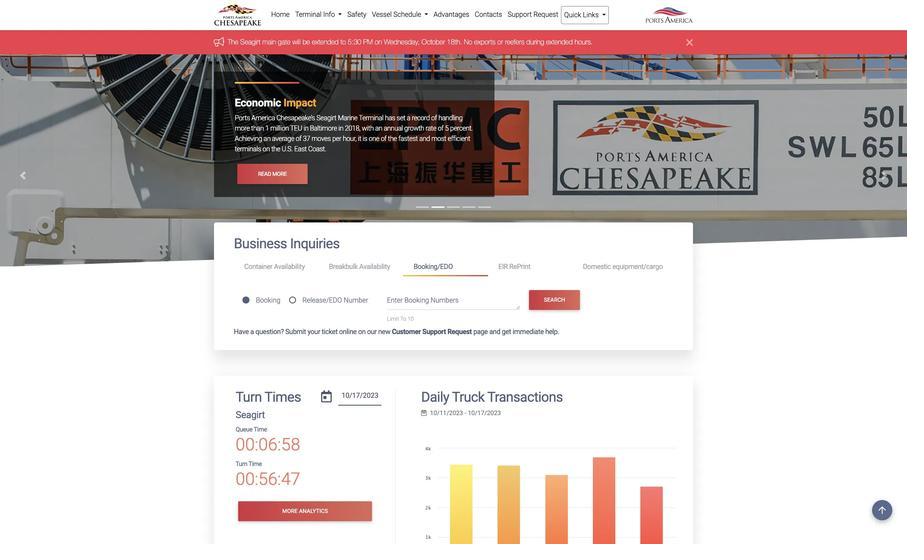 Task type: describe. For each thing, give the bounding box(es) containing it.
seagirt inside "alert"
[[241, 38, 261, 46]]

domestic equipment/cargo
[[583, 263, 663, 271]]

availability for container availability
[[274, 263, 305, 271]]

1 extended from the left
[[312, 38, 339, 46]]

0 vertical spatial an
[[375, 124, 382, 133]]

support request link
[[505, 6, 561, 23]]

pm
[[364, 38, 373, 46]]

contacts link
[[472, 6, 505, 23]]

annual
[[384, 124, 403, 133]]

turn for turn times
[[236, 389, 262, 406]]

have a question? submit your ticket online on our new customer support request page and get immediate help.
[[234, 328, 559, 336]]

37
[[303, 135, 310, 143]]

on inside main content
[[358, 328, 366, 336]]

or
[[498, 38, 503, 46]]

hour,
[[343, 135, 357, 143]]

a inside ports america chesapeake's seagirt marine terminal has set a record of handling more than 1 million teu in baltimore in 2018,                         with an annual growth rate of 5 percent. achieving an average of 37 moves per hour, it is one of the fastest and most efficient terminals on the u.s. east coast.
[[407, 114, 410, 122]]

more
[[235, 124, 250, 133]]

record
[[412, 114, 430, 122]]

achieving
[[235, 135, 262, 143]]

terminal inside "link"
[[295, 10, 322, 19]]

advantages link
[[431, 6, 472, 23]]

our
[[367, 328, 377, 336]]

than
[[251, 124, 264, 133]]

handling
[[439, 114, 463, 122]]

availability for breakbulk availability
[[359, 263, 390, 271]]

economic impact
[[235, 97, 316, 109]]

your
[[308, 328, 320, 336]]

teu
[[290, 124, 302, 133]]

schedule
[[394, 10, 421, 19]]

time for 00:56:47
[[249, 461, 262, 468]]

vessel schedule
[[372, 10, 423, 19]]

help.
[[546, 328, 559, 336]]

domestic
[[583, 263, 611, 271]]

get
[[502, 328, 511, 336]]

release/edo number
[[302, 296, 368, 305]]

terminal inside ports america chesapeake's seagirt marine terminal has set a record of handling more than 1 million teu in baltimore in 2018,                         with an annual growth rate of 5 percent. achieving an average of 37 moves per hour, it is one of the fastest and most efficient terminals on the u.s. east coast.
[[359, 114, 384, 122]]

10/11/2023
[[430, 410, 463, 417]]

customer support request link
[[392, 328, 472, 336]]

set
[[397, 114, 405, 122]]

numbers
[[431, 297, 459, 305]]

ports
[[235, 114, 250, 122]]

1 vertical spatial more
[[282, 509, 298, 515]]

5
[[445, 124, 449, 133]]

reprint
[[510, 263, 531, 271]]

turn time 00:56:47
[[236, 461, 300, 490]]

hours.
[[575, 38, 593, 46]]

main content containing 00:06:58
[[208, 223, 700, 545]]

read more link
[[237, 164, 308, 184]]

0 vertical spatial more
[[272, 171, 287, 177]]

2 extended from the left
[[547, 38, 573, 46]]

during
[[527, 38, 545, 46]]

most
[[432, 135, 446, 143]]

quick links
[[564, 11, 601, 19]]

will
[[293, 38, 301, 46]]

safety
[[348, 10, 367, 19]]

terminal info
[[295, 10, 337, 19]]

million
[[270, 124, 289, 133]]

new
[[378, 328, 391, 336]]

info
[[323, 10, 335, 19]]

on inside the seagirt main gate will be extended to 5:30 pm on wednesday, october 18th.  no exports or reefers during extended hours. "alert"
[[375, 38, 382, 46]]

read more
[[258, 171, 287, 177]]

container availability
[[244, 263, 305, 271]]

booking/edo
[[414, 263, 453, 271]]

quick links link
[[561, 6, 609, 24]]

1 vertical spatial an
[[264, 135, 271, 143]]

limit to 10
[[387, 316, 414, 323]]

00:06:58
[[236, 435, 300, 455]]

daily truck transactions
[[421, 389, 563, 406]]

on inside ports america chesapeake's seagirt marine terminal has set a record of handling more than 1 million teu in baltimore in 2018,                         with an annual growth rate of 5 percent. achieving an average of 37 moves per hour, it is one of the fastest and most efficient terminals on the u.s. east coast.
[[263, 145, 270, 153]]

marine
[[338, 114, 358, 122]]

transactions
[[488, 389, 563, 406]]

links
[[583, 11, 599, 19]]

page
[[474, 328, 488, 336]]

customer
[[392, 328, 421, 336]]

calendar week image
[[421, 411, 427, 417]]

0 horizontal spatial booking
[[256, 296, 281, 305]]

baltimore
[[310, 124, 337, 133]]

the
[[228, 38, 239, 46]]

impact
[[284, 97, 316, 109]]

growth
[[404, 124, 424, 133]]

with
[[362, 124, 374, 133]]

booking/edo link
[[403, 259, 488, 277]]

search button
[[529, 290, 580, 310]]

turn for turn time 00:56:47
[[236, 461, 247, 468]]

read
[[258, 171, 271, 177]]

the seagirt main gate will be extended to 5:30 pm on wednesday, october 18th.  no exports or reefers during extended hours. alert
[[0, 30, 907, 55]]

seagirt inside ports america chesapeake's seagirt marine terminal has set a record of handling more than 1 million teu in baltimore in 2018,                         with an annual growth rate of 5 percent. achieving an average of 37 moves per hour, it is one of the fastest and most efficient terminals on the u.s. east coast.
[[317, 114, 337, 122]]

question?
[[256, 328, 284, 336]]

calendar day image
[[321, 391, 332, 403]]

no
[[464, 38, 473, 46]]

to
[[400, 316, 407, 323]]

is
[[363, 135, 367, 143]]

immediate
[[513, 328, 544, 336]]

home link
[[269, 6, 292, 23]]

18th.
[[447, 38, 462, 46]]

the seagirt main gate will be extended to 5:30 pm on wednesday, october 18th.  no exports or reefers during extended hours. link
[[228, 38, 593, 46]]



Task type: locate. For each thing, give the bounding box(es) containing it.
Enter Booking Numbers text field
[[387, 296, 520, 311]]

extended right the during
[[547, 38, 573, 46]]

an down 1
[[264, 135, 271, 143]]

5:30
[[348, 38, 362, 46]]

it
[[358, 135, 361, 143]]

availability inside 'breakbulk availability' link
[[359, 263, 390, 271]]

1 vertical spatial seagirt
[[317, 114, 337, 122]]

and left get
[[490, 328, 500, 336]]

of
[[431, 114, 437, 122], [438, 124, 444, 133], [296, 135, 302, 143], [381, 135, 387, 143]]

0 vertical spatial turn
[[236, 389, 262, 406]]

one
[[369, 135, 379, 143]]

extended left to at the left
[[312, 38, 339, 46]]

on right terminals
[[263, 145, 270, 153]]

equipment/cargo
[[613, 263, 663, 271]]

0 vertical spatial the
[[388, 135, 397, 143]]

have
[[234, 328, 249, 336]]

turn inside turn time 00:56:47
[[236, 461, 247, 468]]

0 vertical spatial and
[[419, 135, 430, 143]]

coast.
[[308, 145, 326, 153]]

queue
[[236, 427, 253, 434]]

more analytics
[[282, 509, 328, 515]]

queue time 00:06:58
[[236, 427, 300, 455]]

2 vertical spatial seagirt
[[236, 410, 265, 421]]

time inside turn time 00:56:47
[[249, 461, 262, 468]]

0 horizontal spatial in
[[304, 124, 309, 133]]

terminal info link
[[292, 6, 345, 23]]

limit
[[387, 316, 399, 323]]

time right queue
[[254, 427, 267, 434]]

1 horizontal spatial availability
[[359, 263, 390, 271]]

request left quick
[[534, 10, 559, 19]]

1 horizontal spatial on
[[358, 328, 366, 336]]

1 horizontal spatial an
[[375, 124, 382, 133]]

container
[[244, 263, 273, 271]]

on left the our
[[358, 328, 366, 336]]

on
[[375, 38, 382, 46], [263, 145, 270, 153], [358, 328, 366, 336]]

0 vertical spatial time
[[254, 427, 267, 434]]

main
[[263, 38, 276, 46]]

request inside support request link
[[534, 10, 559, 19]]

inquiries
[[290, 236, 340, 252]]

terminal left the info
[[295, 10, 322, 19]]

release/edo
[[302, 296, 342, 305]]

economic engine image
[[0, 55, 907, 446]]

home
[[271, 10, 290, 19]]

0 horizontal spatial support
[[423, 328, 446, 336]]

of left "37"
[[296, 135, 302, 143]]

booking up question? on the bottom of the page
[[256, 296, 281, 305]]

0 horizontal spatial a
[[250, 328, 254, 336]]

advantages
[[434, 10, 469, 19]]

support up 'reefers'
[[508, 10, 532, 19]]

container availability link
[[234, 259, 319, 275]]

time up 00:56:47
[[249, 461, 262, 468]]

per
[[332, 135, 341, 143]]

efficient
[[448, 135, 470, 143]]

gate
[[278, 38, 291, 46]]

1 vertical spatial the
[[271, 145, 280, 153]]

the seagirt main gate will be extended to 5:30 pm on wednesday, october 18th.  no exports or reefers during extended hours.
[[228, 38, 593, 46]]

0 vertical spatial request
[[534, 10, 559, 19]]

domestic equipment/cargo link
[[573, 259, 673, 275]]

1 horizontal spatial request
[[534, 10, 559, 19]]

a right the have
[[250, 328, 254, 336]]

0 horizontal spatial on
[[263, 145, 270, 153]]

2 horizontal spatial on
[[375, 38, 382, 46]]

time inside queue time 00:06:58
[[254, 427, 267, 434]]

be
[[303, 38, 310, 46]]

support right customer
[[423, 328, 446, 336]]

rate
[[426, 124, 437, 133]]

1 vertical spatial time
[[249, 461, 262, 468]]

1 horizontal spatial extended
[[547, 38, 573, 46]]

safety link
[[345, 6, 369, 23]]

0 horizontal spatial an
[[264, 135, 271, 143]]

time for 00:06:58
[[254, 427, 267, 434]]

0 vertical spatial seagirt
[[241, 38, 261, 46]]

1 horizontal spatial and
[[490, 328, 500, 336]]

1 horizontal spatial in
[[339, 124, 344, 133]]

0 horizontal spatial extended
[[312, 38, 339, 46]]

None text field
[[339, 389, 382, 406]]

availability inside container availability link
[[274, 263, 305, 271]]

turn times
[[236, 389, 301, 406]]

1 vertical spatial a
[[250, 328, 254, 336]]

2 availability from the left
[[359, 263, 390, 271]]

terminals
[[235, 145, 261, 153]]

1 in from the left
[[304, 124, 309, 133]]

2 vertical spatial on
[[358, 328, 366, 336]]

fastest
[[399, 135, 418, 143]]

to
[[341, 38, 346, 46]]

turn up queue
[[236, 389, 262, 406]]

enter booking numbers
[[387, 297, 459, 305]]

1 vertical spatial and
[[490, 328, 500, 336]]

main content
[[208, 223, 700, 545]]

east
[[294, 145, 307, 153]]

of left 5
[[438, 124, 444, 133]]

seagirt up "baltimore"
[[317, 114, 337, 122]]

the left u.s.
[[271, 145, 280, 153]]

on right "pm" in the top left of the page
[[375, 38, 382, 46]]

more right read
[[272, 171, 287, 177]]

in right teu
[[304, 124, 309, 133]]

-
[[465, 410, 467, 417]]

booking up 10 on the left of the page
[[405, 297, 429, 305]]

0 vertical spatial on
[[375, 38, 382, 46]]

breakbulk availability link
[[319, 259, 403, 275]]

turn up 00:56:47
[[236, 461, 247, 468]]

1 horizontal spatial support
[[508, 10, 532, 19]]

of up rate
[[431, 114, 437, 122]]

breakbulk
[[329, 263, 358, 271]]

search
[[544, 297, 565, 303]]

support request
[[508, 10, 559, 19]]

chesapeake's
[[277, 114, 315, 122]]

time
[[254, 427, 267, 434], [249, 461, 262, 468]]

times
[[265, 389, 301, 406]]

0 horizontal spatial terminal
[[295, 10, 322, 19]]

1 turn from the top
[[236, 389, 262, 406]]

average
[[272, 135, 294, 143]]

close image
[[687, 37, 693, 48]]

request left 'page'
[[448, 328, 472, 336]]

daily
[[421, 389, 449, 406]]

of right "one"
[[381, 135, 387, 143]]

eir reprint link
[[488, 259, 573, 275]]

2 turn from the top
[[236, 461, 247, 468]]

1 vertical spatial turn
[[236, 461, 247, 468]]

u.s.
[[282, 145, 293, 153]]

1 vertical spatial request
[[448, 328, 472, 336]]

the down annual
[[388, 135, 397, 143]]

go to top image
[[872, 501, 893, 521]]

booking
[[256, 296, 281, 305], [405, 297, 429, 305]]

10/11/2023 - 10/17/2023
[[430, 410, 501, 417]]

support inside main content
[[423, 328, 446, 336]]

support
[[508, 10, 532, 19], [423, 328, 446, 336]]

1 horizontal spatial booking
[[405, 297, 429, 305]]

business inquiries
[[234, 236, 340, 252]]

and down rate
[[419, 135, 430, 143]]

in up "per"
[[339, 124, 344, 133]]

0 horizontal spatial request
[[448, 328, 472, 336]]

0 vertical spatial a
[[407, 114, 410, 122]]

1 vertical spatial terminal
[[359, 114, 384, 122]]

eir
[[498, 263, 508, 271]]

availability down business inquiries
[[274, 263, 305, 271]]

terminal up with
[[359, 114, 384, 122]]

number
[[344, 296, 368, 305]]

1 horizontal spatial the
[[388, 135, 397, 143]]

availability right breakbulk
[[359, 263, 390, 271]]

america
[[252, 114, 275, 122]]

seagirt right the in the top of the page
[[241, 38, 261, 46]]

0 vertical spatial terminal
[[295, 10, 322, 19]]

business
[[234, 236, 287, 252]]

bullhorn image
[[214, 37, 228, 47]]

breakbulk availability
[[329, 263, 390, 271]]

1
[[265, 124, 269, 133]]

2018,
[[345, 124, 361, 133]]

has
[[385, 114, 395, 122]]

submit
[[285, 328, 306, 336]]

1 horizontal spatial terminal
[[359, 114, 384, 122]]

1 horizontal spatial a
[[407, 114, 410, 122]]

0 horizontal spatial and
[[419, 135, 430, 143]]

0 horizontal spatial the
[[271, 145, 280, 153]]

1 vertical spatial support
[[423, 328, 446, 336]]

contacts
[[475, 10, 502, 19]]

truck
[[452, 389, 485, 406]]

and inside ports america chesapeake's seagirt marine terminal has set a record of handling more than 1 million teu in baltimore in 2018,                         with an annual growth rate of 5 percent. achieving an average of 37 moves per hour, it is one of the fastest and most efficient terminals on the u.s. east coast.
[[419, 135, 430, 143]]

a right set at the top left of the page
[[407, 114, 410, 122]]

0 horizontal spatial availability
[[274, 263, 305, 271]]

0 vertical spatial support
[[508, 10, 532, 19]]

seagirt up queue
[[236, 410, 265, 421]]

2 in from the left
[[339, 124, 344, 133]]

an
[[375, 124, 382, 133], [264, 135, 271, 143]]

more left analytics
[[282, 509, 298, 515]]

an right with
[[375, 124, 382, 133]]

1 availability from the left
[[274, 263, 305, 271]]

1 vertical spatial on
[[263, 145, 270, 153]]

00:56:47
[[236, 470, 300, 490]]



